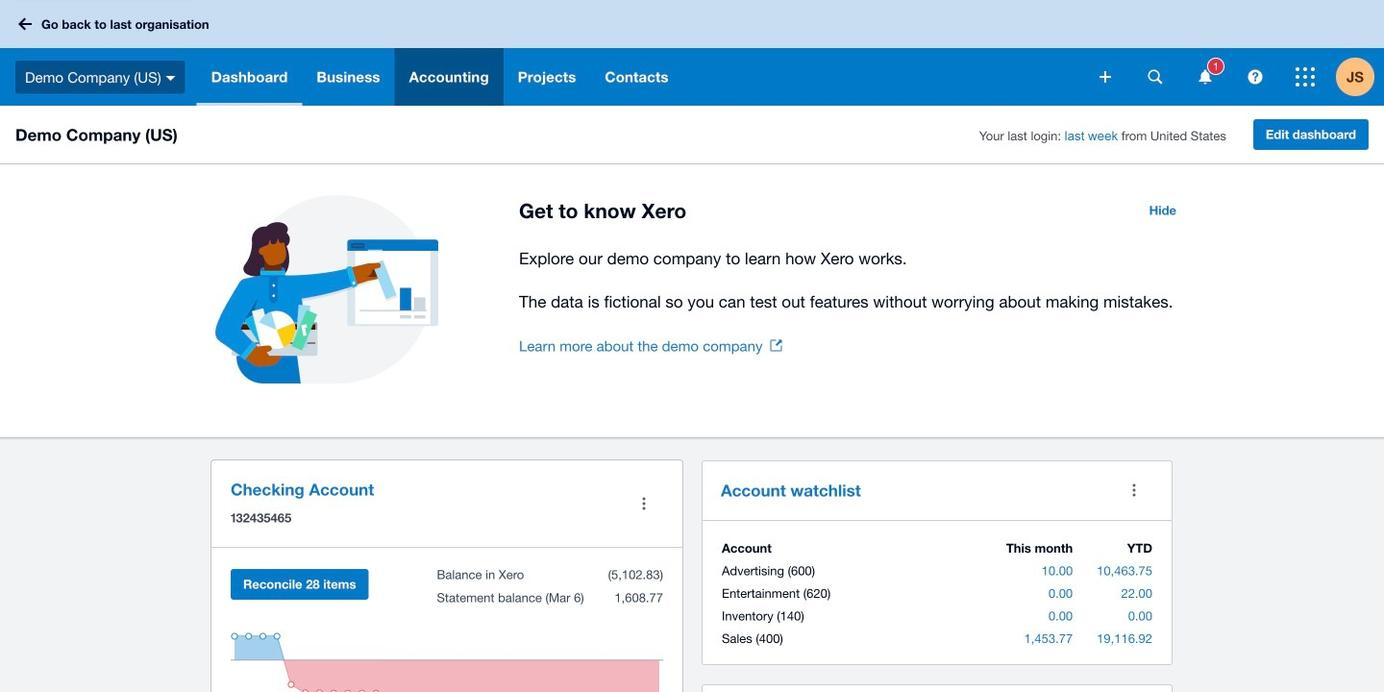 Task type: vqa. For each thing, say whether or not it's contained in the screenshot.
Manage menu toggle image
yes



Task type: locate. For each thing, give the bounding box(es) containing it.
manage menu toggle image
[[625, 485, 663, 523]]

svg image
[[1296, 67, 1315, 87], [1100, 71, 1111, 83]]

svg image
[[18, 18, 32, 30], [1148, 70, 1163, 84], [1199, 70, 1212, 84], [1248, 70, 1263, 84], [166, 76, 176, 81]]

banner
[[0, 0, 1385, 106]]



Task type: describe. For each thing, give the bounding box(es) containing it.
intro banner body element
[[519, 245, 1188, 315]]

0 horizontal spatial svg image
[[1100, 71, 1111, 83]]

1 horizontal spatial svg image
[[1296, 67, 1315, 87]]



